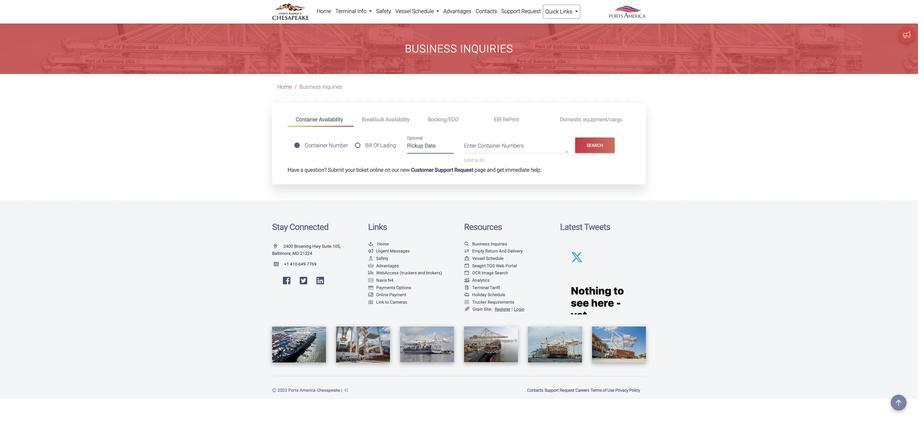 Task type: locate. For each thing, give the bounding box(es) containing it.
support request link left careers on the bottom right of page
[[544, 385, 575, 397]]

1 vertical spatial advantages
[[376, 264, 399, 269]]

browser image down ship "image"
[[464, 264, 470, 269]]

1 horizontal spatial advantages
[[444, 8, 472, 14]]

2 vertical spatial home link
[[368, 242, 389, 247]]

links right quick
[[560, 8, 573, 15]]

1 horizontal spatial support
[[501, 8, 520, 14]]

to right the link
[[385, 300, 389, 305]]

optional
[[407, 136, 423, 141]]

2 horizontal spatial home
[[377, 242, 389, 247]]

0 horizontal spatial availability
[[319, 117, 343, 123]]

0 horizontal spatial advantages
[[376, 264, 399, 269]]

2 vertical spatial request
[[560, 388, 575, 393]]

to for cameras
[[385, 300, 389, 305]]

search down domestic equipment/cargo 'link'
[[587, 143, 603, 148]]

eir
[[494, 117, 502, 123]]

1 horizontal spatial advantages link
[[441, 5, 474, 18]]

0 horizontal spatial request
[[455, 167, 474, 174]]

1 vertical spatial business inquiries
[[300, 84, 342, 90]]

0 vertical spatial home link
[[315, 5, 333, 18]]

1 horizontal spatial vessel
[[472, 256, 485, 261]]

analytics image
[[464, 279, 470, 283]]

0 horizontal spatial |
[[341, 388, 342, 393]]

1 vertical spatial links
[[368, 222, 387, 233]]

1 vertical spatial and
[[418, 271, 425, 276]]

empty return and delivery
[[472, 249, 523, 254]]

file invoice image
[[464, 286, 470, 291]]

1 vertical spatial vessel
[[472, 256, 485, 261]]

0 horizontal spatial contacts
[[476, 8, 497, 14]]

ocr
[[472, 271, 481, 276]]

availability for container availability
[[319, 117, 343, 123]]

web
[[496, 264, 505, 269]]

1 horizontal spatial home link
[[315, 5, 333, 18]]

1 horizontal spatial contacts
[[527, 388, 544, 393]]

advantages link
[[441, 5, 474, 18], [368, 264, 399, 269]]

0 horizontal spatial search
[[495, 271, 508, 276]]

0 vertical spatial search
[[587, 143, 603, 148]]

1 horizontal spatial support request link
[[544, 385, 575, 397]]

2 vertical spatial business
[[472, 242, 490, 247]]

2 vertical spatial schedule
[[488, 293, 505, 298]]

user hard hat image
[[368, 257, 374, 261]]

request
[[522, 8, 541, 14], [455, 167, 474, 174], [560, 388, 575, 393]]

wheat image
[[464, 307, 470, 312]]

tos
[[487, 264, 495, 269]]

0 vertical spatial advantages
[[444, 8, 472, 14]]

0 horizontal spatial support request link
[[499, 5, 543, 18]]

business
[[405, 43, 457, 55], [300, 84, 321, 90], [472, 242, 490, 247]]

safety right info
[[376, 8, 391, 14]]

1 horizontal spatial links
[[560, 8, 573, 15]]

support request link
[[499, 5, 543, 18], [544, 385, 575, 397]]

0 horizontal spatial advantages link
[[368, 264, 399, 269]]

2 horizontal spatial support
[[545, 388, 559, 393]]

to for 50
[[475, 158, 479, 163]]

advantages
[[444, 8, 472, 14], [376, 264, 399, 269]]

container availability link
[[288, 114, 354, 127]]

container left the number
[[305, 143, 328, 149]]

1 vertical spatial home
[[278, 84, 292, 90]]

chesapeake
[[317, 388, 340, 393]]

suite
[[322, 244, 332, 249]]

0 vertical spatial business inquiries
[[405, 43, 513, 55]]

terminal for terminal tariff
[[472, 286, 489, 291]]

support
[[501, 8, 520, 14], [435, 167, 453, 174], [545, 388, 559, 393]]

0 horizontal spatial vessel schedule link
[[393, 5, 441, 18]]

1 vertical spatial request
[[455, 167, 474, 174]]

2 horizontal spatial home link
[[368, 242, 389, 247]]

container storage image
[[368, 279, 374, 283]]

sign in image
[[344, 389, 348, 393]]

terminal info link
[[333, 5, 374, 18]]

0 horizontal spatial home link
[[278, 84, 292, 90]]

of
[[603, 388, 607, 393]]

eir reprint
[[494, 117, 519, 123]]

home link for urgent messages link
[[368, 242, 389, 247]]

container for container number
[[305, 143, 328, 149]]

2 horizontal spatial business
[[472, 242, 490, 247]]

list alt image
[[464, 301, 470, 305]]

online
[[370, 167, 384, 174]]

1 vertical spatial safety link
[[368, 256, 388, 261]]

terminal down 'analytics'
[[472, 286, 489, 291]]

0 vertical spatial to
[[475, 158, 479, 163]]

0 vertical spatial request
[[522, 8, 541, 14]]

links
[[560, 8, 573, 15], [368, 222, 387, 233]]

terminal left info
[[336, 8, 356, 14]]

1 horizontal spatial vessel schedule link
[[464, 256, 504, 261]]

2023 ports america chesapeake |
[[277, 388, 344, 393]]

1 vertical spatial contacts
[[527, 388, 544, 393]]

payments options link
[[368, 286, 411, 291]]

search image
[[464, 243, 470, 247]]

1 horizontal spatial home
[[317, 8, 331, 14]]

ocr image search
[[472, 271, 508, 276]]

browser image for seagirt
[[464, 264, 470, 269]]

messages
[[390, 249, 410, 254]]

vessel
[[396, 8, 411, 14], [472, 256, 485, 261]]

browser image inside ocr image search link
[[464, 272, 470, 276]]

1 horizontal spatial availability
[[386, 117, 410, 123]]

2 browser image from the top
[[464, 272, 470, 276]]

Enter Container Numbers text field
[[464, 142, 568, 154]]

credit card image
[[368, 286, 374, 291]]

reprint
[[503, 117, 519, 123]]

0 horizontal spatial vessel schedule
[[396, 8, 435, 14]]

hand receiving image
[[368, 264, 374, 269]]

2400 broening hwy suite 105, baltimore, md 21224
[[272, 244, 341, 257]]

terminal for terminal info
[[336, 8, 356, 14]]

availability right breakbulk
[[386, 117, 410, 123]]

1 vertical spatial safety
[[376, 256, 388, 261]]

contacts
[[476, 8, 497, 14], [527, 388, 544, 393]]

0 horizontal spatial to
[[385, 300, 389, 305]]

2 horizontal spatial request
[[560, 388, 575, 393]]

0 vertical spatial home
[[317, 8, 331, 14]]

1 horizontal spatial and
[[487, 167, 496, 174]]

0 horizontal spatial support
[[435, 167, 453, 174]]

0 horizontal spatial contacts link
[[474, 5, 499, 18]]

safety link down 'urgent'
[[368, 256, 388, 261]]

search down web
[[495, 271, 508, 276]]

request left careers on the bottom right of page
[[560, 388, 575, 393]]

0 vertical spatial contacts link
[[474, 5, 499, 18]]

2 safety from the top
[[376, 256, 388, 261]]

| left sign in image
[[341, 388, 342, 393]]

to left 50
[[475, 158, 479, 163]]

| left login link
[[512, 307, 513, 313]]

0 vertical spatial and
[[487, 167, 496, 174]]

terminal info
[[336, 8, 368, 14]]

0 horizontal spatial vessel
[[396, 8, 411, 14]]

0 vertical spatial vessel
[[396, 8, 411, 14]]

1 vertical spatial business
[[300, 84, 321, 90]]

1 vertical spatial schedule
[[486, 256, 504, 261]]

0 vertical spatial safety
[[376, 8, 391, 14]]

home
[[317, 8, 331, 14], [278, 84, 292, 90], [377, 242, 389, 247]]

breakbulk
[[362, 117, 384, 123]]

50
[[480, 158, 484, 163]]

0 horizontal spatial business
[[300, 84, 321, 90]]

container up container number on the top left
[[296, 117, 318, 123]]

0 vertical spatial terminal
[[336, 8, 356, 14]]

1 vertical spatial terminal
[[472, 286, 489, 291]]

safety down 'urgent'
[[376, 256, 388, 261]]

online payment
[[376, 293, 406, 298]]

browser image up analytics 'icon'
[[464, 272, 470, 276]]

1 vertical spatial support request link
[[544, 385, 575, 397]]

1 browser image from the top
[[464, 264, 470, 269]]

safety link right info
[[374, 5, 393, 18]]

terminal tariff
[[472, 286, 500, 291]]

browser image
[[464, 264, 470, 269], [464, 272, 470, 276]]

0 vertical spatial vessel schedule link
[[393, 5, 441, 18]]

and left brokers)
[[418, 271, 425, 276]]

urgent messages
[[376, 249, 410, 254]]

bells image
[[464, 294, 470, 298]]

anchor image
[[368, 243, 374, 247]]

0 horizontal spatial links
[[368, 222, 387, 233]]

0 vertical spatial contacts
[[476, 8, 497, 14]]

2 availability from the left
[[386, 117, 410, 123]]

0 vertical spatial vessel schedule
[[396, 8, 435, 14]]

careers
[[576, 388, 590, 393]]

1 vertical spatial to
[[385, 300, 389, 305]]

0 horizontal spatial and
[[418, 271, 425, 276]]

contacts link
[[474, 5, 499, 18], [527, 385, 544, 397]]

enter container numbers
[[464, 143, 524, 149]]

schedule
[[412, 8, 434, 14], [486, 256, 504, 261], [488, 293, 505, 298]]

and
[[499, 249, 507, 254]]

ship image
[[464, 257, 470, 261]]

stay connected
[[272, 222, 329, 233]]

and
[[487, 167, 496, 174], [418, 271, 425, 276]]

1 vertical spatial contacts link
[[527, 385, 544, 397]]

facebook square image
[[283, 277, 291, 285]]

question?
[[305, 167, 327, 174]]

1 vertical spatial advantages link
[[368, 264, 399, 269]]

availability up container number on the top left
[[319, 117, 343, 123]]

container
[[296, 117, 318, 123], [305, 143, 328, 149], [478, 143, 501, 149]]

1 horizontal spatial to
[[475, 158, 479, 163]]

0 vertical spatial safety link
[[374, 5, 393, 18]]

|
[[512, 307, 513, 313], [341, 388, 342, 393]]

baltimore,
[[272, 252, 292, 257]]

2 vertical spatial business inquiries
[[472, 242, 507, 247]]

request left quick
[[522, 8, 541, 14]]

page
[[475, 167, 486, 174]]

support request link left quick
[[499, 5, 543, 18]]

1 vertical spatial vessel schedule
[[472, 256, 504, 261]]

0 vertical spatial browser image
[[464, 264, 470, 269]]

domestic equipment/cargo
[[560, 117, 623, 123]]

search
[[587, 143, 603, 148], [495, 271, 508, 276]]

trucker requirements
[[472, 300, 514, 305]]

links up anchor icon
[[368, 222, 387, 233]]

0 horizontal spatial terminal
[[336, 8, 356, 14]]

delivery
[[508, 249, 523, 254]]

contacts for contacts support request careers terms of use privacy policy
[[527, 388, 544, 393]]

safety link for terminal info link
[[374, 5, 393, 18]]

1 vertical spatial browser image
[[464, 272, 470, 276]]

to
[[475, 158, 479, 163], [385, 300, 389, 305]]

a
[[301, 167, 303, 174]]

request down limit
[[455, 167, 474, 174]]

0 vertical spatial advantages link
[[441, 5, 474, 18]]

bill
[[365, 143, 372, 149]]

browser image inside the "seagirt tos web portal" "link"
[[464, 264, 470, 269]]

availability for breakbulk availability
[[386, 117, 410, 123]]

1 horizontal spatial search
[[587, 143, 603, 148]]

and left get
[[487, 167, 496, 174]]

exchange image
[[464, 250, 470, 254]]

1 vertical spatial search
[[495, 271, 508, 276]]

2 vertical spatial inquiries
[[491, 242, 507, 247]]

1 availability from the left
[[319, 117, 343, 123]]

lading
[[380, 143, 396, 149]]

+1 410-649-7769
[[284, 262, 317, 267]]

home link
[[315, 5, 333, 18], [278, 84, 292, 90], [368, 242, 389, 247]]

quick links link
[[543, 5, 581, 19]]

login link
[[514, 307, 525, 312]]

copyright image
[[272, 389, 277, 393]]

0 vertical spatial business
[[405, 43, 457, 55]]

business inquiries
[[405, 43, 513, 55], [300, 84, 342, 90], [472, 242, 507, 247]]

1 horizontal spatial |
[[512, 307, 513, 313]]



Task type: describe. For each thing, give the bounding box(es) containing it.
immediate
[[505, 167, 530, 174]]

credit card front image
[[368, 294, 374, 298]]

have a question? submit your ticket online on our new customer support request page and get immediate help.
[[288, 167, 542, 174]]

camera image
[[368, 301, 374, 305]]

2023
[[278, 388, 287, 393]]

1 horizontal spatial vessel schedule
[[472, 256, 504, 261]]

bullhorn image
[[368, 250, 374, 254]]

webaccess (truckers and brokers)
[[376, 271, 442, 276]]

submit
[[328, 167, 344, 174]]

0 vertical spatial |
[[512, 307, 513, 313]]

bill of lading
[[365, 143, 396, 149]]

2 vertical spatial home
[[377, 242, 389, 247]]

enter
[[464, 143, 477, 149]]

search inside button
[[587, 143, 603, 148]]

on
[[385, 167, 391, 174]]

business inquiries link
[[464, 242, 507, 247]]

0 vertical spatial links
[[560, 8, 573, 15]]

careers link
[[575, 385, 590, 397]]

md
[[293, 252, 299, 257]]

browser image for ocr
[[464, 272, 470, 276]]

holiday schedule
[[472, 293, 505, 298]]

0 vertical spatial support request link
[[499, 5, 543, 18]]

new
[[400, 167, 410, 174]]

ports
[[288, 388, 299, 393]]

0 vertical spatial schedule
[[412, 8, 434, 14]]

latest tweets
[[560, 222, 611, 233]]

go to top image
[[891, 392, 907, 408]]

container number
[[305, 143, 348, 149]]

0 vertical spatial support
[[501, 8, 520, 14]]

home link for terminal info link
[[315, 5, 333, 18]]

1 horizontal spatial contacts link
[[527, 385, 544, 397]]

(truckers
[[400, 271, 417, 276]]

schedule for bottommost vessel schedule link
[[486, 256, 504, 261]]

webaccess
[[376, 271, 399, 276]]

quick
[[546, 8, 559, 15]]

2 vertical spatial support
[[545, 388, 559, 393]]

1 safety from the top
[[376, 8, 391, 14]]

limit
[[464, 158, 474, 163]]

urgent
[[376, 249, 389, 254]]

hwy
[[313, 244, 321, 249]]

safety link for urgent messages link
[[368, 256, 388, 261]]

brokers)
[[426, 271, 442, 276]]

link to cameras
[[376, 300, 407, 305]]

linkedin image
[[317, 277, 324, 285]]

map marker alt image
[[274, 245, 283, 249]]

1 horizontal spatial request
[[522, 8, 541, 14]]

seagirt tos web portal
[[472, 264, 517, 269]]

holiday
[[472, 293, 487, 298]]

container for container availability
[[296, 117, 318, 123]]

21224
[[300, 252, 312, 257]]

customer
[[411, 167, 434, 174]]

empty
[[472, 249, 484, 254]]

webaccess (truckers and brokers) link
[[368, 271, 442, 276]]

contacts support request careers terms of use privacy policy
[[527, 388, 640, 393]]

empty return and delivery link
[[464, 249, 523, 254]]

broening
[[294, 244, 311, 249]]

analytics
[[472, 278, 490, 283]]

analytics link
[[464, 278, 490, 283]]

numbers
[[502, 143, 524, 149]]

domestic
[[560, 117, 582, 123]]

tweets
[[584, 222, 611, 233]]

domestic equipment/cargo link
[[552, 114, 631, 126]]

privacy policy link
[[615, 385, 641, 397]]

105,
[[333, 244, 341, 249]]

number
[[329, 143, 348, 149]]

customer support request link
[[411, 167, 474, 174]]

1 vertical spatial inquiries
[[322, 84, 342, 90]]

register link
[[494, 307, 511, 312]]

container availability
[[296, 117, 343, 123]]

of
[[374, 143, 379, 149]]

have
[[288, 167, 299, 174]]

america
[[300, 388, 316, 393]]

truck container image
[[368, 272, 374, 276]]

+1
[[284, 262, 289, 267]]

support request
[[501, 8, 541, 14]]

7769
[[307, 262, 317, 267]]

1 vertical spatial home link
[[278, 84, 292, 90]]

breakbulk availability link
[[354, 114, 420, 126]]

2400
[[284, 244, 293, 249]]

connected
[[290, 222, 329, 233]]

container up 50
[[478, 143, 501, 149]]

1 vertical spatial vessel schedule link
[[464, 256, 504, 261]]

return
[[486, 249, 498, 254]]

+1 410-649-7769 link
[[272, 262, 317, 267]]

stay
[[272, 222, 288, 233]]

our
[[392, 167, 399, 174]]

navis n4 link
[[368, 278, 394, 283]]

1 vertical spatial |
[[341, 388, 342, 393]]

limit to 50
[[464, 158, 484, 163]]

1 horizontal spatial business
[[405, 43, 457, 55]]

cameras
[[390, 300, 407, 305]]

equipment/cargo
[[583, 117, 623, 123]]

holiday schedule link
[[464, 293, 505, 298]]

Optional text field
[[407, 141, 454, 154]]

urgent messages link
[[368, 249, 410, 254]]

login
[[514, 307, 525, 312]]

breakbulk availability
[[362, 117, 410, 123]]

trucker requirements link
[[464, 300, 514, 305]]

2400 broening hwy suite 105, baltimore, md 21224 link
[[272, 244, 341, 257]]

payment
[[390, 293, 406, 298]]

seagirt
[[472, 264, 486, 269]]

phone office image
[[274, 263, 284, 267]]

register
[[495, 307, 511, 312]]

link
[[376, 300, 384, 305]]

help.
[[531, 167, 542, 174]]

terms of use link
[[590, 385, 615, 397]]

n4
[[388, 278, 394, 283]]

1 vertical spatial support
[[435, 167, 453, 174]]

twitter square image
[[300, 277, 307, 285]]

contacts for contacts
[[476, 8, 497, 14]]

0 vertical spatial inquiries
[[460, 43, 513, 55]]

options
[[397, 286, 411, 291]]

schedule for holiday schedule link
[[488, 293, 505, 298]]

latest
[[560, 222, 583, 233]]

grain
[[473, 307, 483, 312]]

info
[[357, 8, 367, 14]]



Task type: vqa. For each thing, say whether or not it's contained in the screenshot.
bottommost Vessel
yes



